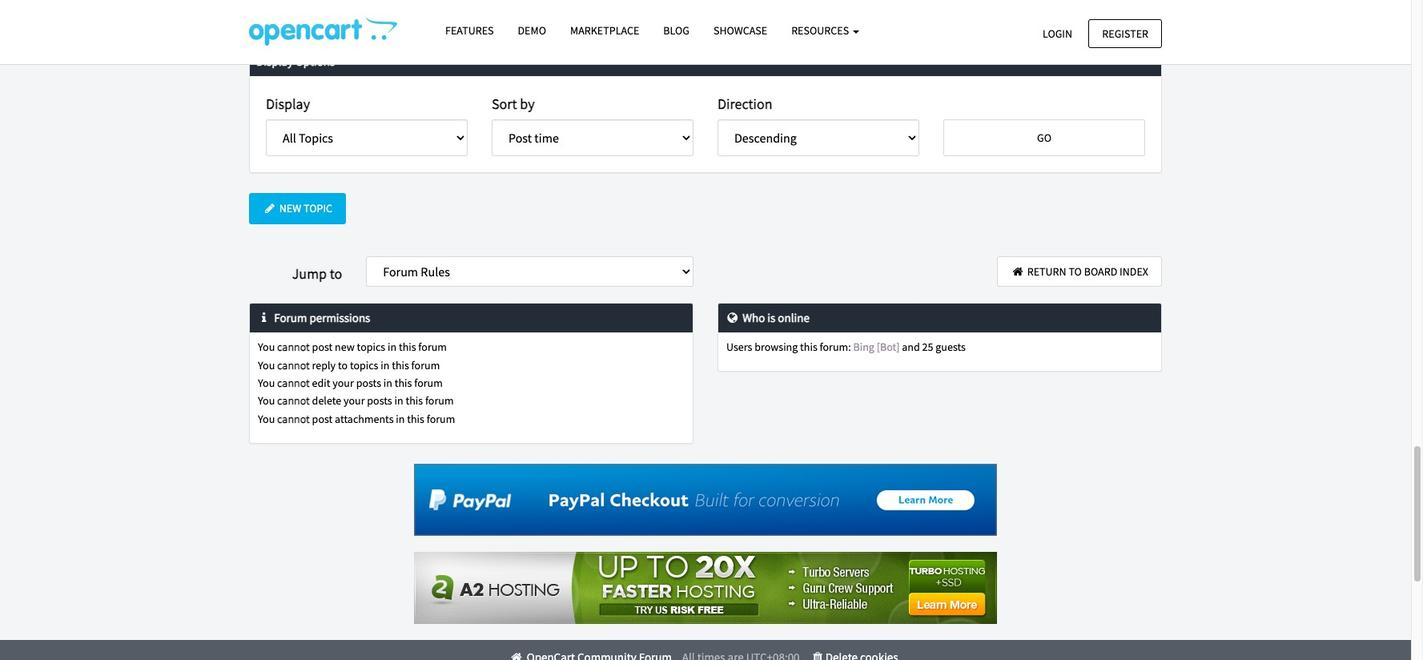 Task type: describe. For each thing, give the bounding box(es) containing it.
5 cannot from the top
[[277, 412, 310, 426]]

return to board index
[[1025, 264, 1149, 279]]

trash image
[[810, 651, 826, 660]]

topic
[[304, 201, 333, 216]]

paypal payment gateway image
[[414, 464, 997, 536]]

features
[[445, 23, 494, 38]]

info image
[[256, 312, 272, 324]]

showcase link
[[702, 17, 780, 45]]

return
[[1028, 264, 1067, 279]]

register
[[1103, 26, 1149, 40]]

attachments
[[335, 412, 394, 426]]

forum permissions
[[272, 310, 370, 325]]

display options
[[256, 53, 335, 69]]

new topic link
[[249, 193, 346, 224]]

index
[[1120, 264, 1149, 279]]

blog
[[664, 23, 690, 38]]

0 vertical spatial your
[[333, 376, 354, 390]]

display for display options
[[256, 53, 293, 69]]

new topic
[[277, 201, 333, 216]]

home image
[[1011, 266, 1025, 277]]

sort by
[[492, 94, 535, 113]]

is
[[768, 310, 776, 325]]

410 button
[[1092, 3, 1129, 34]]

jump
[[292, 264, 327, 283]]

globe image
[[725, 312, 740, 324]]

5 button
[[1040, 3, 1064, 34]]

edit
[[312, 376, 330, 390]]

and
[[902, 340, 920, 354]]

users browsing this forum: bing [bot] and 25 guests
[[727, 340, 966, 354]]

permissions
[[310, 310, 370, 325]]

0 vertical spatial posts
[[356, 376, 381, 390]]

browsing
[[755, 340, 798, 354]]

login
[[1043, 26, 1073, 40]]

pencil image
[[263, 203, 277, 214]]

2 cannot from the top
[[277, 358, 310, 372]]

who
[[743, 310, 765, 325]]

demo link
[[506, 17, 558, 45]]

3 you from the top
[[258, 376, 275, 390]]

display for display
[[266, 94, 310, 113]]

features link
[[433, 17, 506, 45]]

resources
[[792, 23, 852, 38]]

new
[[335, 340, 355, 354]]

1 post from the top
[[312, 340, 333, 354]]



Task type: vqa. For each thing, say whether or not it's contained in the screenshot.
3rd You from the top
yes



Task type: locate. For each thing, give the bounding box(es) containing it.
cannot left edit
[[277, 376, 310, 390]]

options
[[296, 53, 335, 69]]

you
[[258, 340, 275, 354], [258, 358, 275, 372], [258, 376, 275, 390], [258, 394, 275, 408], [258, 412, 275, 426]]

to
[[330, 264, 342, 283], [1069, 264, 1082, 279], [338, 358, 348, 372]]

410
[[1101, 10, 1120, 26]]

0 vertical spatial topics
[[357, 340, 386, 354]]

post down delete
[[312, 412, 333, 426]]

home image
[[509, 651, 524, 660]]

0 vertical spatial post
[[312, 340, 333, 354]]

by
[[520, 94, 535, 113]]

5
[[1049, 10, 1055, 26]]

4 you from the top
[[258, 394, 275, 408]]

jump to
[[292, 264, 342, 283]]

5 you from the top
[[258, 412, 275, 426]]

to left board at the top right of the page
[[1069, 264, 1082, 279]]

direction
[[718, 94, 773, 113]]

to right jump
[[330, 264, 342, 283]]

showcase
[[714, 23, 768, 38]]

resources link
[[780, 17, 872, 45]]

0 vertical spatial display
[[256, 53, 293, 69]]

2 post from the top
[[312, 412, 333, 426]]

who is online
[[740, 310, 810, 325]]

4 cannot from the top
[[277, 394, 310, 408]]

display down display options
[[266, 94, 310, 113]]

forum
[[418, 340, 447, 354], [411, 358, 440, 372], [414, 376, 443, 390], [425, 394, 454, 408], [427, 412, 455, 426]]

cannot left delete
[[277, 394, 310, 408]]

forum:
[[820, 340, 851, 354]]

online
[[778, 310, 810, 325]]

blog link
[[652, 17, 702, 45]]

forum
[[274, 310, 307, 325]]

login link
[[1029, 19, 1086, 48]]

25
[[923, 340, 934, 354]]

cannot left attachments
[[277, 412, 310, 426]]

marketplace
[[570, 23, 640, 38]]

your right edit
[[333, 376, 354, 390]]

to inside 'you cannot post new topics in this forum you cannot reply to topics in this forum you cannot edit your posts in this forum you cannot delete your posts in this forum you cannot post attachments in this forum'
[[338, 358, 348, 372]]

topics right new
[[357, 340, 386, 354]]

demo
[[518, 23, 546, 38]]

display
[[256, 53, 293, 69], [266, 94, 310, 113]]

to for jump
[[330, 264, 342, 283]]

to down new
[[338, 358, 348, 372]]

post up reply
[[312, 340, 333, 354]]

board
[[1084, 264, 1118, 279]]

to for return
[[1069, 264, 1082, 279]]

2 you from the top
[[258, 358, 275, 372]]

…
[[1072, 10, 1084, 26]]

reply
[[312, 358, 336, 372]]

topics down new
[[350, 358, 379, 372]]

a2 hosting image
[[414, 552, 997, 624]]

users
[[727, 340, 753, 354]]

None submit
[[944, 120, 1146, 157]]

1 vertical spatial your
[[344, 394, 365, 408]]

new
[[279, 201, 301, 216]]

in
[[388, 340, 397, 354], [381, 358, 390, 372], [384, 376, 393, 390], [395, 394, 403, 408], [396, 412, 405, 426]]

1 cannot from the top
[[277, 340, 310, 354]]

cannot
[[277, 340, 310, 354], [277, 358, 310, 372], [277, 376, 310, 390], [277, 394, 310, 408], [277, 412, 310, 426]]

marketplace link
[[558, 17, 652, 45]]

cannot left reply
[[277, 358, 310, 372]]

posts
[[356, 376, 381, 390], [367, 394, 392, 408]]

delete
[[312, 394, 341, 408]]

menu bar
[[245, 640, 1162, 660]]

1 vertical spatial posts
[[367, 394, 392, 408]]

3 cannot from the top
[[277, 376, 310, 390]]

register link
[[1089, 19, 1162, 48]]

cannot down forum
[[277, 340, 310, 354]]

topics
[[357, 340, 386, 354], [350, 358, 379, 372]]

guests
[[936, 340, 966, 354]]

bing
[[854, 340, 875, 354]]

1 you from the top
[[258, 340, 275, 354]]

you cannot post new topics in this forum you cannot reply to topics in this forum you cannot edit your posts in this forum you cannot delete your posts in this forum you cannot post attachments in this forum
[[258, 340, 455, 426]]

this
[[399, 340, 416, 354], [800, 340, 818, 354], [392, 358, 409, 372], [395, 376, 412, 390], [406, 394, 423, 408], [407, 412, 425, 426]]

your up attachments
[[344, 394, 365, 408]]

display left options
[[256, 53, 293, 69]]

chevron right image
[[1137, 12, 1154, 25]]

sort
[[492, 94, 517, 113]]

post
[[312, 340, 333, 354], [312, 412, 333, 426]]

return to board index link
[[997, 256, 1162, 287]]

1 vertical spatial topics
[[350, 358, 379, 372]]

1 vertical spatial display
[[266, 94, 310, 113]]

your
[[333, 376, 354, 390], [344, 394, 365, 408]]

[bot]
[[877, 340, 900, 354]]

1 vertical spatial post
[[312, 412, 333, 426]]



